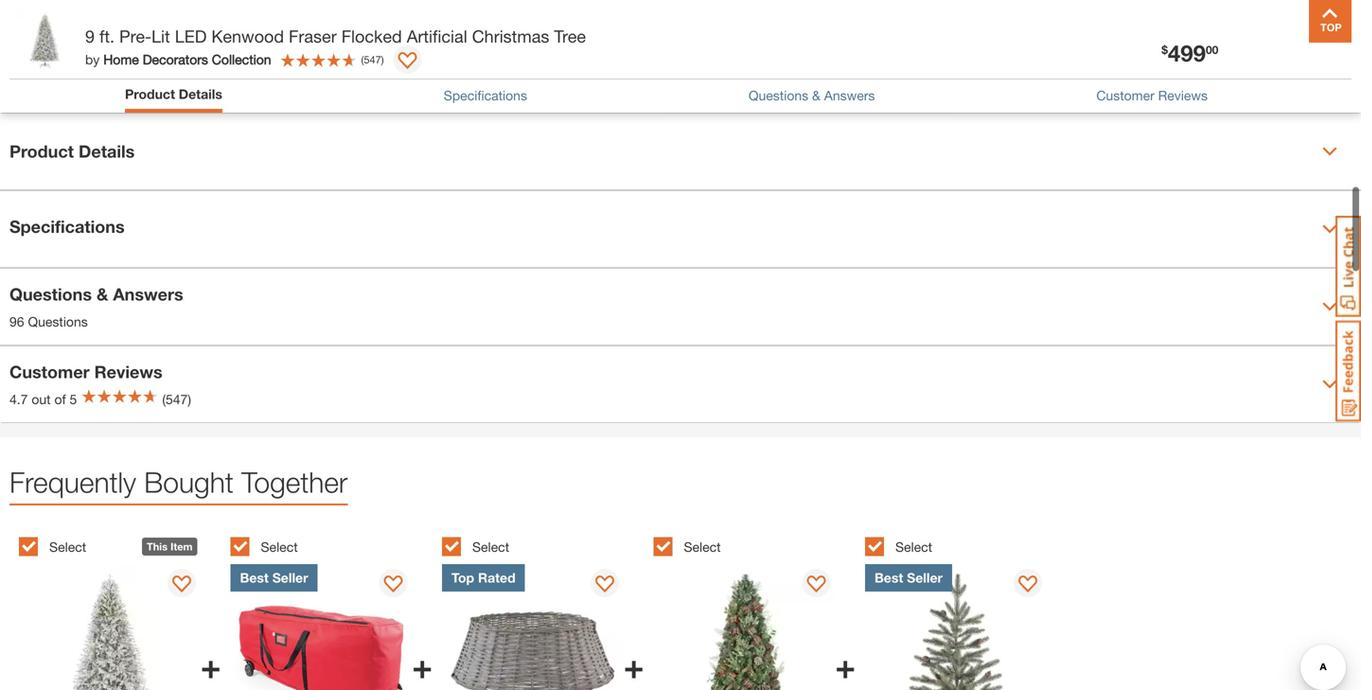Task type: locate. For each thing, give the bounding box(es) containing it.
0 horizontal spatial seller
[[272, 570, 308, 586]]

+
[[201, 645, 221, 686], [412, 645, 433, 686], [624, 645, 644, 686], [835, 645, 856, 686]]

customer down read on the right
[[1097, 87, 1155, 103]]

499
[[1168, 39, 1206, 66]]

specifications
[[444, 87, 527, 103], [9, 216, 125, 237]]

free & easy returns in store or online read return policy
[[859, 25, 1239, 66]]

best for 26 in glittered fir tabletop christmas tree image
[[875, 570, 903, 586]]

3 select from the left
[[472, 539, 509, 555]]

0 horizontal spatial product
[[9, 141, 74, 162]]

1 horizontal spatial reviews
[[1158, 87, 1208, 103]]

$
[[1162, 43, 1168, 56]]

1 vertical spatial questions
[[9, 284, 92, 305]]

1 horizontal spatial display image
[[595, 576, 614, 595]]

1 vertical spatial &
[[812, 87, 821, 103]]

1 vertical spatial answers
[[113, 284, 183, 305]]

best inside '5 / 5' group
[[875, 570, 903, 586]]

caret image
[[1322, 222, 1338, 237], [1322, 377, 1338, 392]]

0 horizontal spatial best
[[240, 570, 269, 586]]

select down 'frequently'
[[49, 539, 86, 555]]

questions & answers 96 questions
[[9, 284, 183, 330]]

1 best from the left
[[240, 570, 269, 586]]

read return policy link
[[1125, 48, 1239, 68]]

details
[[179, 86, 222, 102], [79, 141, 135, 162]]

0 vertical spatial customer reviews
[[1097, 87, 1208, 103]]

1 vertical spatial product details
[[9, 141, 135, 162]]

27 in rattan christmas tree collar image
[[442, 564, 624, 690]]

display image inside 2 / 5 group
[[384, 576, 403, 595]]

rated
[[478, 570, 516, 586]]

seller inside '5 / 5' group
[[907, 570, 943, 586]]

0 vertical spatial answers
[[824, 87, 875, 103]]

answers inside questions & answers 96 questions
[[113, 284, 183, 305]]

&
[[900, 25, 911, 45], [812, 87, 821, 103], [97, 284, 108, 305]]

best seller inside 2 / 5 group
[[240, 570, 308, 586]]

online
[[1119, 25, 1171, 45]]

select inside 2 / 5 group
[[261, 539, 298, 555]]

0 horizontal spatial reviews
[[94, 362, 162, 382]]

2 + from the left
[[412, 645, 433, 686]]

customer
[[1097, 87, 1155, 103], [9, 362, 90, 382]]

0 vertical spatial customer
[[1097, 87, 1155, 103]]

best seller inside '5 / 5' group
[[875, 570, 943, 586]]

4 display image from the left
[[1018, 576, 1037, 595]]

1 seller from the left
[[272, 570, 308, 586]]

this item
[[147, 541, 193, 553]]

select for 3 / 5 group
[[472, 539, 509, 555]]

flocked
[[341, 26, 402, 46]]

best for ez roller christmas tree storage bag with wheels for trees up to 9 ft. tall image
[[240, 570, 269, 586]]

questions
[[749, 87, 809, 103], [9, 284, 92, 305], [28, 314, 88, 330]]

0 horizontal spatial best seller
[[240, 570, 308, 586]]

select
[[49, 539, 86, 555], [261, 539, 298, 555], [472, 539, 509, 555], [684, 539, 721, 555], [895, 539, 933, 555]]

seller inside 2 / 5 group
[[272, 570, 308, 586]]

best inside 2 / 5 group
[[240, 570, 269, 586]]

customer reviews down read on the right
[[1097, 87, 1208, 103]]

lit
[[151, 26, 170, 46]]

top rated
[[452, 570, 516, 586]]

1 vertical spatial caret image
[[1322, 377, 1338, 392]]

read
[[1125, 50, 1156, 66]]

frequently
[[9, 465, 136, 499]]

2 best seller from the left
[[875, 570, 943, 586]]

artificial
[[407, 26, 467, 46]]

1 vertical spatial caret image
[[1322, 299, 1338, 314]]

0 horizontal spatial &
[[97, 284, 108, 305]]

0 horizontal spatial specifications
[[9, 216, 125, 237]]

3 / 5 group
[[442, 526, 644, 690]]

0 vertical spatial details
[[179, 86, 222, 102]]

$ 499 00
[[1162, 39, 1219, 66]]

1 horizontal spatial seller
[[907, 570, 943, 586]]

0 vertical spatial reviews
[[1158, 87, 1208, 103]]

top button
[[1309, 0, 1352, 43]]

2 caret image from the top
[[1322, 299, 1338, 314]]

product details button
[[125, 84, 222, 108], [125, 84, 222, 104], [0, 114, 1361, 189]]

answers
[[824, 87, 875, 103], [113, 284, 183, 305]]

0 horizontal spatial customer
[[9, 362, 90, 382]]

best seller
[[240, 570, 308, 586], [875, 570, 943, 586]]

2 / 5 group
[[230, 526, 433, 690]]

product details down 'decorators'
[[125, 86, 222, 102]]

4 select from the left
[[684, 539, 721, 555]]

select up 26 in glittered fir tabletop christmas tree image
[[895, 539, 933, 555]]

display image inside 4 / 5 group
[[807, 576, 826, 595]]

0 horizontal spatial details
[[79, 141, 135, 162]]

1 / 5 group
[[19, 526, 221, 690]]

customer up 4.7 out of 5
[[9, 362, 90, 382]]

1 horizontal spatial &
[[812, 87, 821, 103]]

0 horizontal spatial customer reviews
[[9, 362, 162, 382]]

4 + from the left
[[835, 645, 856, 686]]

0 horizontal spatial answers
[[113, 284, 183, 305]]

answers for questions & answers 96 questions
[[113, 284, 183, 305]]

product details
[[125, 86, 222, 102], [9, 141, 135, 162]]

0 vertical spatial questions
[[749, 87, 809, 103]]

this
[[147, 541, 168, 553]]

1 caret image from the top
[[1322, 222, 1338, 237]]

top
[[452, 570, 474, 586]]

customer reviews button
[[1097, 86, 1208, 105], [1097, 86, 1208, 105]]

2 vertical spatial &
[[97, 284, 108, 305]]

1 vertical spatial reviews
[[94, 362, 162, 382]]

customer reviews up 5
[[9, 362, 162, 382]]

3 + from the left
[[624, 645, 644, 686]]

seller
[[272, 570, 308, 586], [907, 570, 943, 586]]

0 vertical spatial &
[[900, 25, 911, 45]]

decorators
[[143, 52, 208, 67]]

& inside free & easy returns in store or online read return policy
[[900, 25, 911, 45]]

1 + from the left
[[201, 645, 221, 686]]

specifications button
[[444, 86, 527, 105], [444, 86, 527, 105], [0, 191, 1361, 267]]

details down by
[[79, 141, 135, 162]]

select down together
[[261, 539, 298, 555]]

0 horizontal spatial display image
[[398, 52, 417, 71]]

select inside 4 / 5 group
[[684, 539, 721, 555]]

product details down by
[[9, 141, 135, 162]]

5 select from the left
[[895, 539, 933, 555]]

1 horizontal spatial best seller
[[875, 570, 943, 586]]

5 / 5 group
[[865, 526, 1067, 690]]

caret image
[[1322, 144, 1338, 159], [1322, 299, 1338, 314]]

1 horizontal spatial specifications
[[444, 87, 527, 103]]

2 select from the left
[[261, 539, 298, 555]]

1 display image from the left
[[172, 576, 191, 595]]

live chat image
[[1336, 216, 1361, 317]]

reviews up the (547) on the bottom left
[[94, 362, 162, 382]]

select inside '5 / 5' group
[[895, 539, 933, 555]]

0 vertical spatial caret image
[[1322, 144, 1338, 159]]

1 horizontal spatial product
[[125, 86, 175, 102]]

3 display image from the left
[[807, 576, 826, 595]]

0 vertical spatial caret image
[[1322, 222, 1338, 237]]

select inside 3 / 5 group
[[472, 539, 509, 555]]

best
[[240, 570, 269, 586], [875, 570, 903, 586]]

1 best seller from the left
[[240, 570, 308, 586]]

+ inside 3 / 5 group
[[624, 645, 644, 686]]

display image
[[398, 52, 417, 71], [595, 576, 614, 595]]

easy
[[916, 25, 955, 45]]

reviews
[[1158, 87, 1208, 103], [94, 362, 162, 382]]

& for free & easy returns in store or online
[[900, 25, 911, 45]]

2 seller from the left
[[907, 570, 943, 586]]

reviews down read return policy link
[[1158, 87, 1208, 103]]

specifications up questions & answers 96 questions
[[9, 216, 125, 237]]

bought
[[144, 465, 234, 499]]

1 vertical spatial customer reviews
[[9, 362, 162, 382]]

select inside 1 / 5 group
[[49, 539, 86, 555]]

4.7
[[9, 392, 28, 407]]

2 display image from the left
[[384, 576, 403, 595]]

customer reviews
[[1097, 87, 1208, 103], [9, 362, 162, 382]]

specifications down christmas
[[444, 87, 527, 103]]

display image
[[172, 576, 191, 595], [384, 576, 403, 595], [807, 576, 826, 595], [1018, 576, 1037, 595]]

product
[[125, 86, 175, 102], [9, 141, 74, 162]]

by
[[85, 52, 100, 67]]

seller for ez roller christmas tree storage bag with wheels for trees up to 9 ft. tall image
[[272, 570, 308, 586]]

fraser
[[289, 26, 337, 46]]

9 ft. pre-lit led kenwood fraser flocked artificial christmas tree
[[85, 26, 586, 46]]

tree
[[554, 26, 586, 46]]

2 vertical spatial questions
[[28, 314, 88, 330]]

details down by home decorators collection
[[179, 86, 222, 102]]

1 horizontal spatial best
[[875, 570, 903, 586]]

questions & answers
[[749, 87, 875, 103]]

questions & answers button
[[749, 86, 875, 105], [749, 86, 875, 105]]

in
[[1029, 25, 1044, 45]]

select up 'rated'
[[472, 539, 509, 555]]

0 vertical spatial product
[[125, 86, 175, 102]]

547
[[364, 53, 381, 66]]

select for 2 / 5 group
[[261, 539, 298, 555]]

1 horizontal spatial answers
[[824, 87, 875, 103]]

ft.
[[99, 26, 115, 46]]

2 best from the left
[[875, 570, 903, 586]]

home
[[103, 52, 139, 67]]

1 select from the left
[[49, 539, 86, 555]]

+ inside 2 / 5 group
[[412, 645, 433, 686]]

2 horizontal spatial &
[[900, 25, 911, 45]]

select up 4.5 ft. woodmoore pine potted led pre-lit artificial christmas tree image
[[684, 539, 721, 555]]

1 horizontal spatial customer
[[1097, 87, 1155, 103]]

collection
[[212, 52, 271, 67]]

+ inside 4 / 5 group
[[835, 645, 856, 686]]

of
[[54, 392, 66, 407]]

1 horizontal spatial customer reviews
[[1097, 87, 1208, 103]]

& inside questions & answers 96 questions
[[97, 284, 108, 305]]



Task type: describe. For each thing, give the bounding box(es) containing it.
0 vertical spatial specifications
[[444, 87, 527, 103]]

1 caret image from the top
[[1322, 144, 1338, 159]]

(547)
[[162, 392, 191, 407]]

26 in glittered fir tabletop christmas tree image
[[865, 564, 1047, 690]]

(
[[361, 53, 364, 66]]

1 vertical spatial specifications
[[9, 216, 125, 237]]

questions for questions & answers
[[749, 87, 809, 103]]

best seller for 26 in glittered fir tabletop christmas tree image
[[875, 570, 943, 586]]

questions for questions & answers 96 questions
[[9, 284, 92, 305]]

00
[[1206, 43, 1219, 56]]

select for '5 / 5' group
[[895, 539, 933, 555]]

return
[[1160, 50, 1200, 66]]

96
[[9, 314, 24, 330]]

pre-
[[119, 26, 151, 46]]

policy
[[1204, 50, 1239, 66]]

christmas
[[472, 26, 549, 46]]

by home decorators collection
[[85, 52, 271, 67]]

0 vertical spatial product details
[[125, 86, 222, 102]]

best seller for ez roller christmas tree storage bag with wheels for trees up to 9 ft. tall image
[[240, 570, 308, 586]]

+ for 2 / 5 group
[[412, 645, 433, 686]]

seller for 26 in glittered fir tabletop christmas tree image
[[907, 570, 943, 586]]

ez roller christmas tree storage bag with wheels for trees up to 9 ft. tall image
[[230, 564, 412, 690]]

2 caret image from the top
[[1322, 377, 1338, 392]]

display image inside 1 / 5 group
[[172, 576, 191, 595]]

1 vertical spatial product
[[9, 141, 74, 162]]

frequently bought together
[[9, 465, 348, 499]]

5
[[70, 392, 77, 407]]

free
[[859, 25, 895, 45]]

& for questions & answers
[[97, 284, 108, 305]]

out
[[32, 392, 51, 407]]

product image image
[[14, 9, 76, 71]]

4.5 ft. woodmoore pine potted led pre-lit artificial christmas tree image
[[654, 564, 835, 690]]

returns
[[960, 25, 1024, 45]]

select for 1 / 5 group
[[49, 539, 86, 555]]

display image inside '5 / 5' group
[[1018, 576, 1037, 595]]

store
[[1049, 25, 1092, 45]]

+ for 3 / 5 group
[[624, 645, 644, 686]]

1 horizontal spatial details
[[179, 86, 222, 102]]

item
[[170, 541, 193, 553]]

4.7 out of 5
[[9, 392, 77, 407]]

1 vertical spatial customer
[[9, 362, 90, 382]]

select for 4 / 5 group
[[684, 539, 721, 555]]

( 547 )
[[361, 53, 384, 66]]

9
[[85, 26, 95, 46]]

answers for questions & answers
[[824, 87, 875, 103]]

led
[[175, 26, 207, 46]]

1 vertical spatial display image
[[595, 576, 614, 595]]

4 / 5 group
[[654, 526, 856, 690]]

or
[[1097, 25, 1114, 45]]

feedback link image
[[1336, 320, 1361, 422]]

1 vertical spatial details
[[79, 141, 135, 162]]

+ inside 1 / 5 group
[[201, 645, 221, 686]]

)
[[381, 53, 384, 66]]

kenwood
[[211, 26, 284, 46]]

+ for 4 / 5 group
[[835, 645, 856, 686]]

0 vertical spatial display image
[[398, 52, 417, 71]]

together
[[241, 465, 348, 499]]



Task type: vqa. For each thing, say whether or not it's contained in the screenshot.
Features
no



